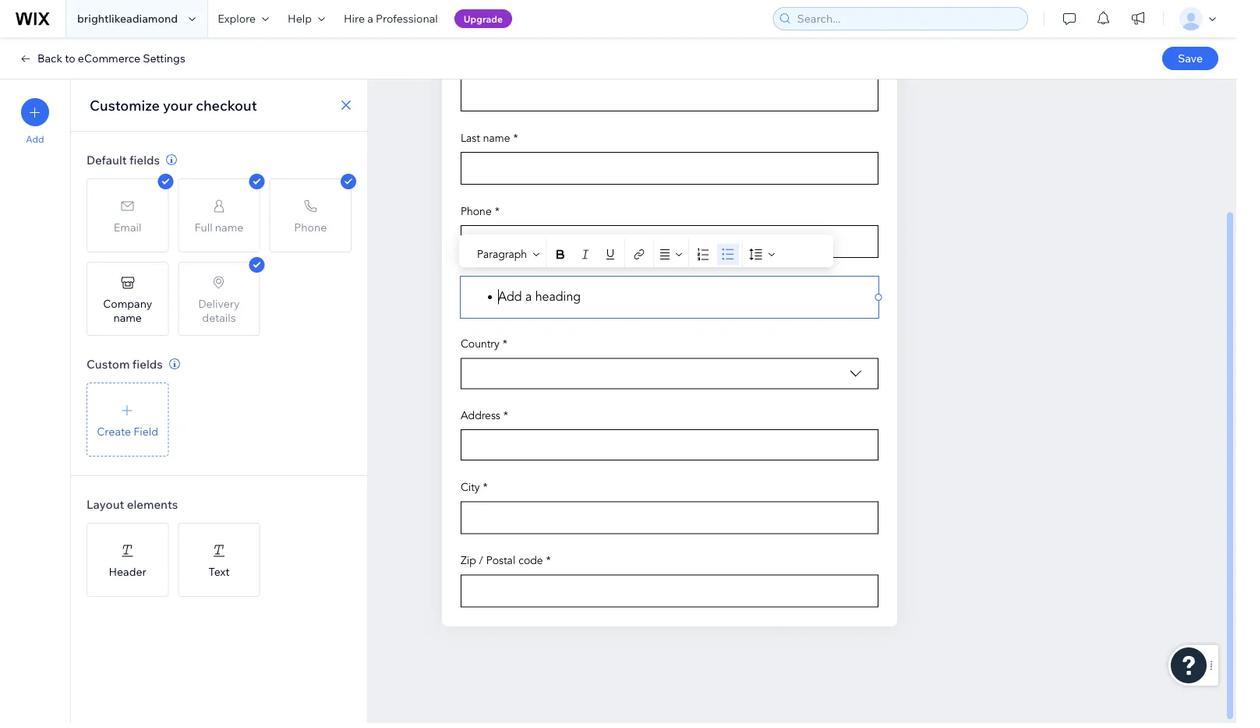 Task type: describe. For each thing, give the bounding box(es) containing it.
add a heading
[[498, 290, 581, 304]]

brightlikeadiamond
[[77, 12, 178, 25]]

layout elements
[[87, 497, 178, 512]]

company name
[[103, 297, 152, 324]]

upgrade button
[[454, 9, 512, 28]]

help
[[288, 12, 312, 25]]

create field
[[97, 424, 158, 438]]

add for add
[[26, 133, 44, 145]]

paragraph button
[[474, 244, 543, 265]]

help button
[[278, 0, 334, 37]]

field
[[133, 424, 158, 438]]

name
[[113, 311, 142, 324]]

your
[[163, 96, 193, 114]]

back
[[37, 51, 62, 65]]

add for add a heading
[[498, 290, 522, 304]]

checkout
[[196, 96, 257, 114]]

layout
[[87, 497, 124, 512]]

explore
[[218, 12, 256, 25]]

Search... field
[[792, 8, 1023, 30]]

custom
[[87, 357, 130, 371]]

hire a professional
[[344, 12, 438, 25]]

to
[[65, 51, 75, 65]]

upgrade
[[464, 13, 503, 25]]

save button
[[1162, 47, 1218, 70]]

default fields
[[87, 152, 160, 167]]

create field button
[[87, 383, 169, 457]]



Task type: locate. For each thing, give the bounding box(es) containing it.
a
[[367, 12, 373, 25], [525, 290, 532, 304]]

1 horizontal spatial a
[[525, 290, 532, 304]]

1 vertical spatial fields
[[132, 357, 163, 371]]

0 horizontal spatial add
[[26, 133, 44, 145]]

add button
[[21, 98, 49, 145]]

settings
[[143, 51, 185, 65]]

customize
[[90, 96, 160, 114]]

company
[[103, 297, 152, 310]]

ecommerce
[[78, 51, 140, 65]]

custom fields
[[87, 357, 163, 371]]

professional
[[376, 12, 438, 25]]

default
[[87, 152, 127, 167]]

a left heading
[[525, 290, 532, 304]]

paragraph
[[477, 248, 527, 261]]

heading
[[535, 290, 581, 304]]

1 vertical spatial a
[[525, 290, 532, 304]]

a for add
[[525, 290, 532, 304]]

fields for custom fields
[[132, 357, 163, 371]]

add
[[26, 133, 44, 145], [498, 290, 522, 304]]

hire
[[344, 12, 365, 25]]

hire a professional link
[[334, 0, 447, 37]]

save
[[1178, 51, 1203, 65]]

0 horizontal spatial a
[[367, 12, 373, 25]]

0 vertical spatial fields
[[129, 152, 160, 167]]

text
[[208, 565, 230, 578]]

header
[[109, 565, 146, 578]]

0 vertical spatial add
[[26, 133, 44, 145]]

1 horizontal spatial add
[[498, 290, 522, 304]]

fields
[[129, 152, 160, 167], [132, 357, 163, 371]]

0 vertical spatial a
[[367, 12, 373, 25]]

customize your checkout
[[90, 96, 257, 114]]

fields right default
[[129, 152, 160, 167]]

a for hire
[[367, 12, 373, 25]]

back to ecommerce settings button
[[19, 51, 185, 65]]

add inside button
[[26, 133, 44, 145]]

fields right the custom
[[132, 357, 163, 371]]

1 vertical spatial add
[[498, 290, 522, 304]]

elements
[[127, 497, 178, 512]]

a right hire
[[367, 12, 373, 25]]

fields for default fields
[[129, 152, 160, 167]]

back to ecommerce settings
[[37, 51, 185, 65]]

create
[[97, 424, 131, 438]]



Task type: vqa. For each thing, say whether or not it's contained in the screenshot.
Explore
yes



